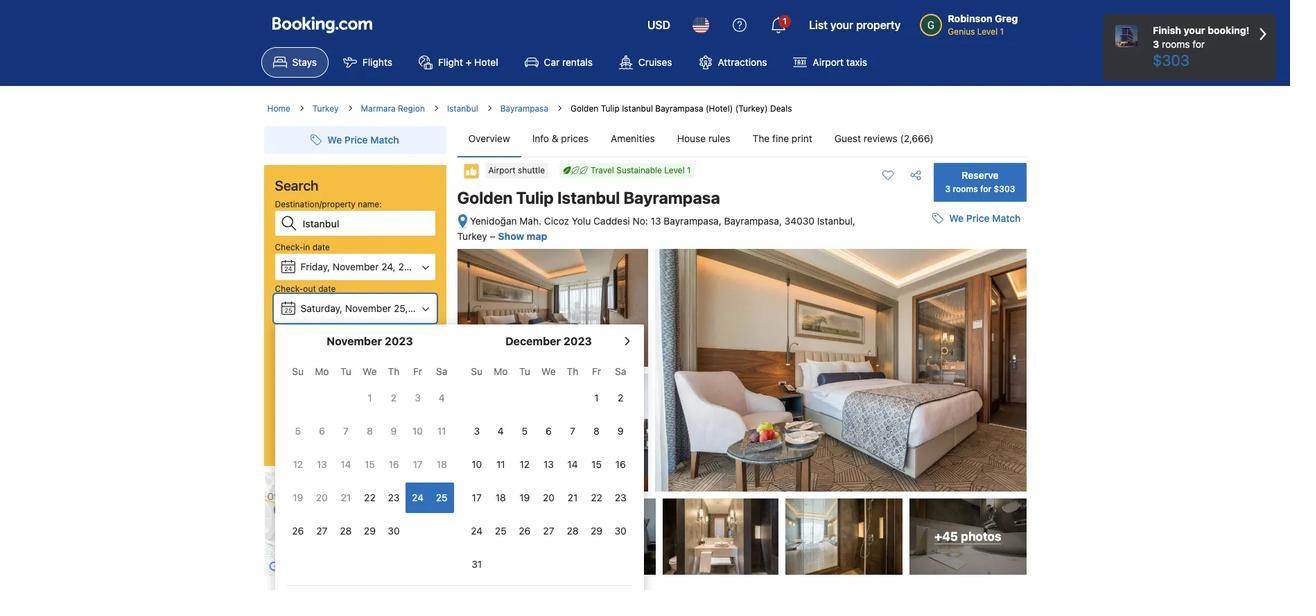 Task type: vqa. For each thing, say whether or not it's contained in the screenshot.
Sign in 'link'
no



Task type: locate. For each thing, give the bounding box(es) containing it.
28 right 27 december 2023 option
[[567, 525, 579, 537]]

house rules
[[677, 132, 731, 144]]

7 right 6 november 2023 checkbox
[[343, 425, 349, 437]]

26 inside checkbox
[[292, 525, 304, 537]]

your right the finish
[[1184, 24, 1206, 36]]

1 horizontal spatial 8
[[594, 425, 600, 437]]

sa for november 2023
[[436, 366, 448, 377]]

2 fr from the left
[[592, 366, 601, 377]]

11 right 10 option
[[497, 458, 505, 470]]

1 23 from the left
[[388, 492, 400, 504]]

1 horizontal spatial we price match
[[950, 212, 1021, 224]]

sa up 2 december 2023 option
[[615, 366, 627, 377]]

6 inside checkbox
[[319, 425, 325, 437]]

map inside 'search' section
[[367, 530, 387, 542]]

6 right the 5 checkbox
[[546, 425, 552, 437]]

1 down the house
[[687, 165, 691, 175]]

1 vertical spatial match
[[993, 212, 1021, 224]]

21 December 2023 checkbox
[[561, 483, 585, 513]]

22 November 2023 checkbox
[[358, 483, 382, 513]]

tu for december
[[520, 366, 530, 377]]

1 horizontal spatial th
[[567, 366, 579, 377]]

11
[[438, 425, 446, 437], [497, 458, 505, 470]]

robinson greg genius level 1
[[948, 12, 1019, 37]]

2 29 from the left
[[591, 525, 603, 537]]

16 right 15 december 2023 checkbox
[[616, 458, 626, 470]]

19 November 2023 checkbox
[[286, 483, 310, 513]]

golden tulip istanbul bayrampasa (hotel) (turkey) deals
[[571, 103, 792, 114]]

8 inside 8 december 2023 checkbox
[[594, 425, 600, 437]]

1 horizontal spatial 24
[[412, 492, 424, 504]]

0 horizontal spatial 5
[[295, 425, 301, 437]]

november 2023
[[327, 335, 413, 347]]

su up 3 december 2023 option on the bottom left of page
[[471, 366, 483, 377]]

1 26 from the left
[[292, 525, 304, 537]]

1 horizontal spatial 12
[[520, 458, 530, 470]]

28 for 28 checkbox
[[340, 525, 352, 537]]

golden
[[571, 103, 599, 114], [457, 188, 513, 207]]

1 vertical spatial $303
[[994, 184, 1016, 194]]

0 horizontal spatial th
[[388, 366, 400, 377]]

rooms down the finish
[[1162, 38, 1190, 50]]

tulip up amenities in the top of the page
[[601, 103, 620, 114]]

sa for december 2023
[[615, 366, 627, 377]]

2 30 from the left
[[615, 525, 627, 537]]

6 December 2023 checkbox
[[537, 416, 561, 447]]

scored 7.3 element
[[991, 265, 1013, 287]]

1 vertical spatial 11
[[497, 458, 505, 470]]

0 horizontal spatial 30
[[388, 525, 400, 537]]

for down "reserve"
[[981, 184, 992, 194]]

we price match down the reserve 3 rooms for $303
[[950, 212, 1021, 224]]

map for show on map
[[367, 530, 387, 542]]

9 inside checkbox
[[618, 425, 624, 437]]

search up destination/property
[[275, 178, 319, 194]]

5 left 6 november 2023 checkbox
[[295, 425, 301, 437]]

1 28 from the left
[[340, 525, 352, 537]]

7 November 2023 checkbox
[[334, 416, 358, 447]]

0 horizontal spatial sa
[[436, 366, 448, 377]]

i'm
[[287, 396, 299, 406]]

0 vertical spatial search
[[275, 178, 319, 194]]

0 horizontal spatial 8
[[367, 425, 373, 437]]

date right the out
[[318, 284, 336, 294]]

15 for 15 november 2023 checkbox
[[365, 458, 375, 470]]

2 15 from the left
[[592, 458, 602, 470]]

1 horizontal spatial 23
[[615, 492, 627, 504]]

search section
[[258, 115, 644, 590]]

20 right "19 november 2023" checkbox
[[316, 492, 328, 504]]

20 inside "option"
[[316, 492, 328, 504]]

24
[[285, 265, 292, 273], [412, 492, 424, 504], [471, 525, 483, 537]]

15 December 2023 checkbox
[[585, 449, 609, 480]]

13 right the 12 december 2023 checkbox
[[544, 458, 554, 470]]

11 right 10 checkbox on the bottom
[[438, 425, 446, 437]]

1 horizontal spatial turkey
[[457, 230, 487, 242]]

1 horizontal spatial fr
[[592, 366, 601, 377]]

your for finish your booking! 3 rooms for $303
[[1184, 24, 1206, 36]]

0 vertical spatial golden
[[571, 103, 599, 114]]

9 for the 9 november 2023 option
[[391, 425, 397, 437]]

destination/property
[[275, 199, 356, 209]]

in
[[303, 242, 310, 252]]

for left rightchevron icon at the top right of the page
[[1193, 38, 1206, 50]]

2 16 from the left
[[616, 458, 626, 470]]

december
[[506, 335, 561, 347]]

0 horizontal spatial 23
[[388, 492, 400, 504]]

13
[[651, 215, 661, 227], [317, 458, 327, 470], [544, 458, 554, 470]]

15 right 14 checkbox
[[592, 458, 602, 470]]

8 right "7 december 2023" checkbox
[[594, 425, 600, 437]]

16
[[389, 458, 399, 470], [616, 458, 626, 470]]

1 horizontal spatial 29
[[591, 525, 603, 537]]

13 November 2023 checkbox
[[310, 449, 334, 480]]

1 horizontal spatial 2
[[391, 392, 397, 404]]

9 right 8 december 2023 checkbox on the left
[[618, 425, 624, 437]]

2 20 from the left
[[543, 492, 555, 504]]

children
[[334, 350, 370, 361]]

31 December 2023 checkbox
[[465, 549, 489, 580]]

1 horizontal spatial 28
[[567, 525, 579, 537]]

20
[[316, 492, 328, 504], [543, 492, 555, 504]]

match for the right we price match dropdown button
[[993, 212, 1021, 224]]

house
[[677, 132, 706, 144]]

2 23 from the left
[[615, 492, 627, 504]]

30 November 2023 checkbox
[[382, 516, 406, 547]]

20 for 20 "option"
[[316, 492, 328, 504]]

1 21 from the left
[[341, 492, 351, 504]]

16 for 16 option
[[389, 458, 399, 470]]

2 21 from the left
[[568, 492, 578, 504]]

sa up 4 checkbox
[[436, 366, 448, 377]]

1 horizontal spatial map
[[527, 230, 548, 242]]

1-night stay
[[275, 325, 321, 336]]

18 inside option
[[496, 492, 506, 504]]

0 horizontal spatial match
[[371, 134, 399, 146]]

0 horizontal spatial 9
[[391, 425, 397, 437]]

2 sa from the left
[[615, 366, 627, 377]]

0 horizontal spatial 20
[[316, 492, 328, 504]]

8 for 8 option
[[367, 425, 373, 437]]

0 horizontal spatial 14
[[341, 458, 351, 470]]

0 horizontal spatial show
[[325, 530, 350, 542]]

26 November 2023 checkbox
[[286, 516, 310, 547]]

1 vertical spatial 25
[[436, 492, 448, 504]]

tu down 2 adults · 0 children · 1 room at the left bottom of the page
[[341, 366, 351, 377]]

match down the reserve 3 rooms for $303
[[993, 212, 1021, 224]]

check- up "friday,"
[[275, 242, 303, 252]]

1 mo from the left
[[315, 366, 329, 377]]

14 November 2023 checkbox
[[334, 449, 358, 480]]

2 horizontal spatial 25
[[495, 525, 507, 537]]

tulip for golden tulip istanbul bayrampasa
[[516, 188, 554, 207]]

airport for airport shuttle
[[489, 165, 516, 175]]

rooms inside finish your booking! 3 rooms for $303
[[1162, 38, 1190, 50]]

22 for 22 'checkbox'
[[364, 492, 376, 504]]

0 horizontal spatial 22
[[364, 492, 376, 504]]

the fine print
[[753, 132, 813, 144]]

0 horizontal spatial turkey
[[313, 103, 339, 114]]

2 mo from the left
[[494, 366, 508, 377]]

caddesi
[[594, 215, 630, 227]]

1 30 from the left
[[388, 525, 400, 537]]

fr up the 1 december 2023 'option'
[[592, 366, 601, 377]]

15 for 15 december 2023 checkbox
[[592, 458, 602, 470]]

0 vertical spatial turkey
[[313, 103, 339, 114]]

airport taxis
[[813, 56, 868, 68]]

1 horizontal spatial 7
[[570, 425, 576, 437]]

istanbul up overview
[[447, 103, 478, 114]]

$303 down "reserve"
[[994, 184, 1016, 194]]

26 for the 26 december 2023 checkbox at the bottom left of the page
[[519, 525, 531, 537]]

0 horizontal spatial grid
[[286, 358, 454, 547]]

30 inside checkbox
[[388, 525, 400, 537]]

1 check- from the top
[[275, 242, 303, 252]]

29
[[364, 525, 376, 537], [591, 525, 603, 537]]

27 December 2023 checkbox
[[537, 516, 561, 547]]

prices
[[561, 132, 589, 144]]

23 right 22 option
[[615, 492, 627, 504]]

23 December 2023 checkbox
[[609, 483, 633, 513]]

show right –
[[498, 230, 525, 242]]

2 vertical spatial 24
[[471, 525, 483, 537]]

17 inside "checkbox"
[[413, 458, 423, 470]]

26 left 27 december 2023 option
[[519, 525, 531, 537]]

0 vertical spatial 10
[[413, 425, 423, 437]]

guest
[[835, 132, 861, 144]]

2 5 from the left
[[522, 425, 528, 437]]

we down 'children'
[[363, 366, 377, 377]]

–
[[490, 230, 496, 242]]

1 vertical spatial tulip
[[516, 188, 554, 207]]

11 for "11 november 2023" "option"
[[438, 425, 446, 437]]

0 horizontal spatial 13
[[317, 458, 327, 470]]

1 vertical spatial november
[[345, 302, 391, 314]]

0 vertical spatial we price match button
[[305, 128, 405, 153]]

19 right the 18 option
[[520, 492, 530, 504]]

map for – show map
[[527, 230, 548, 242]]

1 bayrampasa, from the left
[[664, 215, 722, 227]]

27 left 28 checkbox
[[316, 525, 328, 537]]

december 2023
[[506, 335, 592, 347]]

bb logo image
[[976, 297, 988, 307]]

Where are you going? field
[[297, 211, 435, 236]]

8 right '7 november 2023' checkbox
[[367, 425, 373, 437]]

golden for golden tulip istanbul bayrampasa
[[457, 188, 513, 207]]

5 for 5 november 2023 checkbox
[[295, 425, 301, 437]]

27 inside checkbox
[[316, 525, 328, 537]]

12 for the 12 december 2023 checkbox
[[520, 458, 530, 470]]

1 vertical spatial 17
[[472, 492, 482, 504]]

0
[[325, 350, 331, 361]]

tu down 'december'
[[520, 366, 530, 377]]

1 inside the 1 december 2023 'option'
[[595, 392, 599, 404]]

1 vertical spatial search
[[338, 427, 373, 439]]

1 left room
[[378, 350, 382, 361]]

2 19 from the left
[[520, 492, 530, 504]]

19 for 19 option
[[520, 492, 530, 504]]

17 right 16 option
[[413, 458, 423, 470]]

10 for 10 checkbox on the bottom
[[413, 425, 423, 437]]

map right on
[[367, 530, 387, 542]]

1 8 from the left
[[367, 425, 373, 437]]

4 right 3 december 2023 option on the bottom left of page
[[498, 425, 504, 437]]

23 inside 'checkbox'
[[615, 492, 627, 504]]

9 inside option
[[391, 425, 397, 437]]

7 for '7 november 2023' checkbox
[[343, 425, 349, 437]]

1 14 from the left
[[341, 458, 351, 470]]

7
[[343, 425, 349, 437], [570, 425, 576, 437]]

for inside the reserve 3 rooms for $303
[[981, 184, 992, 194]]

search button
[[275, 416, 435, 449]]

1 horizontal spatial 26
[[519, 525, 531, 537]]

18 right 17 "option"
[[496, 492, 506, 504]]

21 left 22 option
[[568, 492, 578, 504]]

12
[[293, 458, 303, 470], [520, 458, 530, 470]]

match down marmara
[[371, 134, 399, 146]]

10 right the 9 november 2023 option
[[413, 425, 423, 437]]

28 left on
[[340, 525, 352, 537]]

1 grid from the left
[[286, 358, 454, 547]]

mo down '0'
[[315, 366, 329, 377]]

1 December 2023 checkbox
[[585, 383, 609, 413]]

the
[[753, 132, 770, 144]]

2 14 from the left
[[568, 458, 578, 470]]

11 inside "option"
[[438, 425, 446, 437]]

1 16 from the left
[[389, 458, 399, 470]]

bayrampasa
[[501, 103, 549, 114], [656, 103, 704, 114], [624, 188, 720, 207]]

1 vertical spatial 24
[[412, 492, 424, 504]]

night
[[283, 325, 303, 336]]

$303 down the finish
[[1153, 51, 1190, 69]]

6 for 6 december 2023 option
[[546, 425, 552, 437]]

turkey
[[313, 103, 339, 114], [457, 230, 487, 242]]

24 right the 23 checkbox
[[412, 492, 424, 504]]

0 vertical spatial november
[[333, 261, 379, 273]]

reviews up bb logo
[[956, 278, 985, 288]]

14 December 2023 checkbox
[[561, 449, 585, 480]]

0 horizontal spatial $303
[[994, 184, 1016, 194]]

airport for airport taxis
[[813, 56, 844, 68]]

1 vertical spatial we price match
[[950, 212, 1021, 224]]

12 for 12 checkbox
[[293, 458, 303, 470]]

26 December 2023 checkbox
[[513, 516, 537, 547]]

travel
[[591, 165, 614, 175]]

we down december 2023
[[542, 366, 556, 377]]

19 for "19 november 2023" checkbox
[[293, 492, 303, 504]]

your inside finish your booking! 3 rooms for $303
[[1184, 24, 1206, 36]]

0 horizontal spatial bayrampasa,
[[664, 215, 722, 227]]

yenidoğan mah. cicoz yolu caddesi no: 13 bayrampasa, bayrampasa, 34030 istanbul, turkey
[[457, 215, 856, 242]]

14 inside 14 checkbox
[[568, 458, 578, 470]]

2 th from the left
[[567, 366, 579, 377]]

price down the reserve 3 rooms for $303
[[967, 212, 990, 224]]

2 vertical spatial for
[[338, 396, 349, 406]]

sa
[[436, 366, 448, 377], [615, 366, 627, 377]]

1 horizontal spatial for
[[981, 184, 992, 194]]

search down work
[[338, 427, 373, 439]]

11 November 2023 checkbox
[[430, 416, 454, 447]]

7 for "7 december 2023" checkbox
[[570, 425, 576, 437]]

20 inside 'checkbox'
[[543, 492, 555, 504]]

9 for 9 checkbox
[[618, 425, 624, 437]]

2 horizontal spatial 2
[[618, 392, 624, 404]]

2,666
[[930, 278, 953, 288]]

check-
[[275, 242, 303, 252], [275, 284, 303, 294]]

28
[[340, 525, 352, 537], [567, 525, 579, 537]]

0 horizontal spatial istanbul
[[447, 103, 478, 114]]

flights
[[363, 56, 393, 68]]

19 left 20 "option"
[[293, 492, 303, 504]]

fr up the "3" option
[[413, 366, 422, 377]]

2 su from the left
[[471, 366, 483, 377]]

0 horizontal spatial 16
[[389, 458, 399, 470]]

0 horizontal spatial map
[[367, 530, 387, 542]]

0 vertical spatial 11
[[438, 425, 446, 437]]

your right list
[[831, 19, 854, 31]]

date for check-out date
[[318, 284, 336, 294]]

airport
[[813, 56, 844, 68], [489, 165, 516, 175]]

bayrampasa,
[[664, 215, 722, 227], [724, 215, 782, 227]]

level
[[978, 26, 998, 37], [665, 165, 685, 175]]

17 for 17 november 2023 "checkbox"
[[413, 458, 423, 470]]

2 9 from the left
[[618, 425, 624, 437]]

10 inside checkbox
[[413, 425, 423, 437]]

25 right the '24 november 2023' option
[[436, 492, 448, 504]]

2 left adults at the bottom of page
[[281, 350, 287, 361]]

17 left the 18 option
[[472, 492, 482, 504]]

0 horizontal spatial 6
[[319, 425, 325, 437]]

your
[[831, 19, 854, 31], [1184, 24, 1206, 36]]

1 November 2023 checkbox
[[358, 383, 382, 413]]

2 8 from the left
[[594, 425, 600, 437]]

2 check- from the top
[[275, 284, 303, 294]]

2 inside option
[[618, 392, 624, 404]]

2023 right the "24,"
[[398, 261, 422, 273]]

6 for 6 november 2023 checkbox
[[319, 425, 325, 437]]

11 December 2023 checkbox
[[489, 449, 513, 480]]

2 inside checkbox
[[391, 392, 397, 404]]

show inside 'search' section
[[325, 530, 350, 542]]

1 horizontal spatial 16
[[616, 458, 626, 470]]

level right sustainable
[[665, 165, 685, 175]]

november up 'children'
[[327, 335, 382, 347]]

13 for 13 december 2023 checkbox
[[544, 458, 554, 470]]

name:
[[358, 199, 382, 209]]

for inside 'search' section
[[338, 396, 349, 406]]

1 fr from the left
[[413, 366, 422, 377]]

3 inside the "3" option
[[415, 392, 421, 404]]

12 December 2023 checkbox
[[513, 449, 537, 480]]

29 inside option
[[364, 525, 376, 537]]

17
[[413, 458, 423, 470], [472, 492, 482, 504]]

25 for "25" 'option'
[[495, 525, 507, 537]]

we price match
[[328, 134, 399, 146], [950, 212, 1021, 224]]

1 7 from the left
[[343, 425, 349, 437]]

27 right the 26 december 2023 checkbox at the bottom left of the page
[[543, 525, 555, 537]]

1 6 from the left
[[319, 425, 325, 437]]

1 horizontal spatial your
[[1184, 24, 1206, 36]]

15 November 2023 checkbox
[[358, 449, 382, 480]]

1 vertical spatial reviews
[[956, 278, 985, 288]]

1 22 from the left
[[364, 492, 376, 504]]

21 inside checkbox
[[341, 492, 351, 504]]

19 December 2023 checkbox
[[513, 483, 537, 513]]

2 6 from the left
[[546, 425, 552, 437]]

turkey inside yenidoğan mah. cicoz yolu caddesi no: 13 bayrampasa, bayrampasa, 34030 istanbul, turkey
[[457, 230, 487, 242]]

25 inside checkbox
[[436, 492, 448, 504]]

26 inside checkbox
[[519, 525, 531, 537]]

14 right 13 december 2023 checkbox
[[568, 458, 578, 470]]

grid for december
[[465, 358, 633, 580]]

1 horizontal spatial 5
[[522, 425, 528, 437]]

date right in
[[313, 242, 330, 252]]

2 28 from the left
[[567, 525, 579, 537]]

0 horizontal spatial we price match button
[[305, 128, 405, 153]]

su down adults at the bottom of page
[[292, 366, 304, 377]]

1 vertical spatial for
[[981, 184, 992, 194]]

4
[[439, 392, 445, 404], [498, 425, 504, 437]]

0 vertical spatial map
[[527, 230, 548, 242]]

8
[[367, 425, 373, 437], [594, 425, 600, 437]]

16 inside checkbox
[[616, 458, 626, 470]]

1 horizontal spatial 11
[[497, 458, 505, 470]]

mo down 'december'
[[494, 366, 508, 377]]

13 right no:
[[651, 215, 661, 227]]

0 horizontal spatial 21
[[341, 492, 351, 504]]

27 inside option
[[543, 525, 555, 537]]

november for saturday,
[[345, 302, 391, 314]]

valign  initial image
[[463, 163, 480, 180]]

2 22 from the left
[[591, 492, 603, 504]]

reserve
[[962, 169, 999, 181]]

th for december
[[567, 366, 579, 377]]

1 vertical spatial level
[[665, 165, 685, 175]]

5 for the 5 checkbox
[[522, 425, 528, 437]]

29 for 29 november 2023 option at left
[[364, 525, 376, 537]]

scored 7.6 element
[[994, 296, 1008, 308]]

$303 inside the reserve 3 rooms for $303
[[994, 184, 1016, 194]]

0 horizontal spatial golden
[[457, 188, 513, 207]]

we down the reserve 3 rooms for $303
[[950, 212, 964, 224]]

1 9 from the left
[[391, 425, 397, 437]]

1 tu from the left
[[341, 366, 351, 377]]

21 November 2023 checkbox
[[334, 483, 358, 513]]

23
[[388, 492, 400, 504], [615, 492, 627, 504]]

1 horizontal spatial mo
[[494, 366, 508, 377]]

16 right 15 november 2023 checkbox
[[389, 458, 399, 470]]

1 vertical spatial airport
[[489, 165, 516, 175]]

car
[[544, 56, 560, 68]]

1 horizontal spatial 17
[[472, 492, 482, 504]]

1 left list
[[783, 16, 787, 26]]

turkey down click to open map view icon
[[457, 230, 487, 242]]

22 for 22 option
[[591, 492, 603, 504]]

14 inside 14 november 2023 option
[[341, 458, 351, 470]]

1 horizontal spatial tulip
[[601, 103, 620, 114]]

1 20 from the left
[[316, 492, 328, 504]]

19 inside "19 november 2023" checkbox
[[293, 492, 303, 504]]

13 December 2023 checkbox
[[537, 449, 561, 480]]

show map button
[[498, 230, 548, 242]]

22 inside 22 'checkbox'
[[364, 492, 376, 504]]

29 right 28 checkbox
[[364, 525, 376, 537]]

show
[[498, 230, 525, 242], [325, 530, 350, 542]]

grid
[[286, 358, 454, 547], [465, 358, 633, 580]]

we price match inside 'search' section
[[328, 134, 399, 146]]

usd button
[[639, 8, 679, 42]]

2 adults · 0 children · 1 room
[[281, 350, 408, 361]]

18 right 17 november 2023 "checkbox"
[[437, 458, 447, 470]]

saturday, november 25, 2023
[[301, 302, 434, 314]]

23 inside checkbox
[[388, 492, 400, 504]]

30 for 30 "option"
[[615, 525, 627, 537]]

2 27 from the left
[[543, 525, 555, 537]]

21 for the 21 november 2023 checkbox at the left
[[341, 492, 351, 504]]

2 12 from the left
[[520, 458, 530, 470]]

1 horizontal spatial 27
[[543, 525, 555, 537]]

4 inside checkbox
[[439, 392, 445, 404]]

bayrampasa, right no:
[[664, 215, 722, 227]]

1 19 from the left
[[293, 492, 303, 504]]

9 November 2023 checkbox
[[382, 416, 406, 447]]

26 left 27 november 2023 checkbox
[[292, 525, 304, 537]]

13 right 12 checkbox
[[317, 458, 327, 470]]

22 inside 22 option
[[591, 492, 603, 504]]

10 inside option
[[472, 458, 482, 470]]

2 tu from the left
[[520, 366, 530, 377]]

2 26 from the left
[[519, 525, 531, 537]]

9 December 2023 checkbox
[[609, 416, 633, 447]]

rooms down "reserve"
[[953, 184, 978, 194]]

match for we price match dropdown button inside 'search' section
[[371, 134, 399, 146]]

1
[[783, 16, 787, 26], [1001, 26, 1004, 37], [687, 165, 691, 175], [378, 350, 382, 361], [368, 392, 372, 404], [595, 392, 599, 404]]

1 horizontal spatial 25
[[436, 492, 448, 504]]

bayrampasa for golden tulip istanbul bayrampasa
[[624, 188, 720, 207]]

1 left 2 checkbox
[[368, 392, 372, 404]]

11 inside checkbox
[[497, 458, 505, 470]]

22 right the 21 november 2023 checkbox at the left
[[364, 492, 376, 504]]

1 horizontal spatial search
[[338, 427, 373, 439]]

4 inside 'option'
[[498, 425, 504, 437]]

22 right 21 option
[[591, 492, 603, 504]]

su
[[292, 366, 304, 377], [471, 366, 483, 377]]

12 left 13 november 2023 checkbox
[[293, 458, 303, 470]]

1 th from the left
[[388, 366, 400, 377]]

4 right the "3" option
[[439, 392, 445, 404]]

2 horizontal spatial 24
[[471, 525, 483, 537]]

10 December 2023 checkbox
[[465, 449, 489, 480]]

istanbul,
[[818, 215, 856, 227]]

1 horizontal spatial airport
[[813, 56, 844, 68]]

8 inside 8 option
[[367, 425, 373, 437]]

0 horizontal spatial 4
[[439, 392, 445, 404]]

we price match button down the reserve 3 rooms for $303
[[928, 206, 1027, 231]]

17 inside "option"
[[472, 492, 482, 504]]

19
[[293, 492, 303, 504], [520, 492, 530, 504]]

bayrampasa up yenidoğan mah. cicoz yolu caddesi no: 13 bayrampasa, bayrampasa, 34030 istanbul, turkey
[[624, 188, 720, 207]]

18 inside checkbox
[[437, 458, 447, 470]]

friday, november 24, 2023
[[301, 261, 422, 273]]

0 vertical spatial 4
[[439, 392, 445, 404]]

booking!
[[1208, 24, 1250, 36]]

29 November 2023 checkbox
[[358, 516, 382, 547]]

6 right 5 november 2023 checkbox
[[319, 425, 325, 437]]

·
[[320, 350, 322, 361], [372, 350, 375, 361]]

golden up prices
[[571, 103, 599, 114]]

1 5 from the left
[[295, 425, 301, 437]]

6 inside option
[[546, 425, 552, 437]]

sustainable
[[617, 165, 662, 175]]

16 inside option
[[389, 458, 399, 470]]

0 horizontal spatial 10
[[413, 425, 423, 437]]

1 su from the left
[[292, 366, 304, 377]]

for inside finish your booking! 3 rooms for $303
[[1193, 38, 1206, 50]]

0 vertical spatial show
[[498, 230, 525, 242]]

1 inside robinson greg genius level 1
[[1001, 26, 1004, 37]]

0 horizontal spatial tu
[[341, 366, 351, 377]]

cruises link
[[608, 47, 684, 78]]

1 vertical spatial turkey
[[457, 230, 487, 242]]

0 horizontal spatial mo
[[315, 366, 329, 377]]

1 29 from the left
[[364, 525, 376, 537]]

yenidoğan
[[470, 215, 517, 227]]

1 horizontal spatial level
[[978, 26, 998, 37]]

th for november
[[388, 366, 400, 377]]

1 27 from the left
[[316, 525, 328, 537]]

· down november 2023
[[372, 350, 375, 361]]

0 horizontal spatial 2
[[281, 350, 287, 361]]

1 sa from the left
[[436, 366, 448, 377]]

29 inside checkbox
[[591, 525, 603, 537]]

0 horizontal spatial 15
[[365, 458, 375, 470]]

25 December 2023 checkbox
[[489, 516, 513, 547]]

5 right 4 december 2023 'option'
[[522, 425, 528, 437]]

1 horizontal spatial 13
[[544, 458, 554, 470]]

1 vertical spatial 18
[[496, 492, 506, 504]]

13 for 13 november 2023 checkbox
[[317, 458, 327, 470]]

20 left 21 option
[[543, 492, 555, 504]]

1 12 from the left
[[293, 458, 303, 470]]

24 November 2023 checkbox
[[406, 483, 430, 513]]

0 horizontal spatial 12
[[293, 458, 303, 470]]

2 7 from the left
[[570, 425, 576, 437]]

26
[[292, 525, 304, 537], [519, 525, 531, 537]]

10 for 10 option
[[472, 458, 482, 470]]

0 horizontal spatial 19
[[293, 492, 303, 504]]

$303
[[1153, 51, 1190, 69], [994, 184, 1016, 194]]

30 for 30 checkbox
[[388, 525, 400, 537]]

24 cell
[[406, 480, 430, 513]]

1 15 from the left
[[365, 458, 375, 470]]

0 vertical spatial date
[[313, 242, 330, 252]]

1 left 2 december 2023 option
[[595, 392, 599, 404]]

november for friday,
[[333, 261, 379, 273]]

1 horizontal spatial sa
[[615, 366, 627, 377]]

19 inside 19 option
[[520, 492, 530, 504]]

1 horizontal spatial 20
[[543, 492, 555, 504]]

30 inside "option"
[[615, 525, 627, 537]]

we price match down marmara
[[328, 134, 399, 146]]

0 vertical spatial check-
[[275, 242, 303, 252]]

match inside 'search' section
[[371, 134, 399, 146]]

we price match button
[[305, 128, 405, 153], [928, 206, 1027, 231]]

24,
[[382, 261, 396, 273]]

1 horizontal spatial $303
[[1153, 51, 1190, 69]]

golden up yenidoğan
[[457, 188, 513, 207]]

23 for "23 december 2023" 'checkbox'
[[615, 492, 627, 504]]

0 horizontal spatial airport
[[489, 165, 516, 175]]

21 inside option
[[568, 492, 578, 504]]

2 inside button
[[281, 350, 287, 361]]

th
[[388, 366, 400, 377], [567, 366, 579, 377]]

print
[[792, 132, 813, 144]]

31
[[472, 558, 482, 570]]

rated good element
[[852, 263, 985, 280]]

24 for 24 option
[[471, 525, 483, 537]]

25 inside 'option'
[[495, 525, 507, 537]]

25 left the 26 december 2023 checkbox at the bottom left of the page
[[495, 525, 507, 537]]

2 grid from the left
[[465, 358, 633, 580]]

airport left taxis
[[813, 56, 844, 68]]

14 right 13 november 2023 checkbox
[[341, 458, 351, 470]]

17 November 2023 checkbox
[[406, 449, 430, 480]]

2023 right 'december'
[[564, 335, 592, 347]]

24 inside cell
[[412, 492, 424, 504]]



Task type: describe. For each thing, give the bounding box(es) containing it.
marmara
[[361, 103, 396, 114]]

+45
[[935, 529, 958, 544]]

good
[[957, 265, 985, 278]]

adults
[[290, 350, 317, 361]]

cruises
[[639, 56, 672, 68]]

1 button
[[762, 8, 796, 42]]

flights link
[[331, 47, 404, 78]]

1 horizontal spatial price
[[967, 212, 990, 224]]

16 November 2023 checkbox
[[382, 449, 406, 480]]

taxis
[[847, 56, 868, 68]]

23 November 2023 checkbox
[[382, 483, 406, 513]]

photos
[[961, 529, 1002, 544]]

home
[[267, 103, 290, 114]]

click to open map view image
[[457, 213, 468, 229]]

2 for december
[[618, 392, 624, 404]]

3 inside 3 december 2023 option
[[474, 425, 480, 437]]

8 November 2023 checkbox
[[358, 416, 382, 447]]

24 for the '24 november 2023' option
[[412, 492, 424, 504]]

grid for november
[[286, 358, 454, 547]]

region
[[398, 103, 425, 114]]

(hotel)
[[706, 103, 733, 114]]

info & prices
[[532, 132, 589, 144]]

traveling
[[302, 396, 336, 406]]

staff
[[852, 340, 876, 352]]

20 for the 20 'checkbox'
[[543, 492, 555, 504]]

6 November 2023 checkbox
[[310, 416, 334, 447]]

house rules link
[[666, 121, 742, 157]]

check- for out
[[275, 284, 303, 294]]

18 for 18 checkbox
[[437, 458, 447, 470]]

21 for 21 option
[[568, 492, 578, 504]]

date for check-in date
[[313, 242, 330, 252]]

overview
[[469, 132, 510, 144]]

2 bayrampasa, from the left
[[724, 215, 782, 227]]

18 November 2023 checkbox
[[430, 449, 454, 480]]

istanbul for golden tulip istanbul bayrampasa (hotel) (turkey) deals
[[622, 103, 653, 114]]

0 horizontal spatial reviews
[[864, 132, 898, 144]]

16 for the 16 december 2023 checkbox
[[616, 458, 626, 470]]

scored 7.7 element
[[991, 335, 1013, 357]]

4 for 4 december 2023 'option'
[[498, 425, 504, 437]]

1 horizontal spatial we price match button
[[928, 206, 1027, 231]]

mo for december
[[494, 366, 508, 377]]

34030
[[785, 215, 815, 227]]

airport shuttle
[[489, 165, 545, 175]]

we down turkey link
[[328, 134, 342, 146]]

flight + hotel link
[[407, 47, 510, 78]]

16 December 2023 checkbox
[[609, 449, 633, 480]]

20 November 2023 checkbox
[[310, 483, 334, 513]]

istanbul for golden tulip istanbul bayrampasa
[[558, 188, 620, 207]]

4 for 4 checkbox
[[439, 392, 445, 404]]

fr for december 2023
[[592, 366, 601, 377]]

28 December 2023 checkbox
[[561, 516, 585, 547]]

list your property link
[[801, 8, 910, 42]]

good 2,666 reviews
[[930, 265, 985, 288]]

bayrampasa for golden tulip istanbul bayrampasa (hotel) (turkey) deals
[[656, 103, 704, 114]]

list your property
[[809, 19, 901, 31]]

25,
[[394, 302, 408, 314]]

property
[[857, 19, 901, 31]]

– show map
[[490, 230, 548, 242]]

flight + hotel
[[438, 56, 498, 68]]

rooms inside the reserve 3 rooms for $303
[[953, 184, 978, 194]]

marmara region link
[[361, 103, 425, 115]]

+
[[466, 56, 472, 68]]

27 for 27 november 2023 checkbox
[[316, 525, 328, 537]]

3 November 2023 checkbox
[[406, 383, 430, 413]]

0 horizontal spatial search
[[275, 178, 319, 194]]

2 vertical spatial november
[[327, 335, 382, 347]]

saturday,
[[301, 302, 343, 314]]

out
[[303, 284, 316, 294]]

1 horizontal spatial show
[[498, 230, 525, 242]]

0 vertical spatial 24
[[285, 265, 292, 273]]

14 for 14 november 2023 option
[[341, 458, 351, 470]]

25 November 2023 checkbox
[[430, 483, 454, 513]]

su for december
[[471, 366, 483, 377]]

price inside 'search' section
[[345, 134, 368, 146]]

+45 photos
[[935, 529, 1002, 544]]

greg
[[995, 12, 1019, 24]]

usd
[[648, 19, 671, 31]]

stays
[[292, 56, 317, 68]]

show on map
[[325, 530, 387, 542]]

25 cell
[[430, 480, 454, 513]]

24 December 2023 checkbox
[[465, 516, 489, 547]]

i'm traveling for work
[[287, 396, 370, 406]]

destination/property name:
[[275, 199, 382, 209]]

8 for 8 december 2023 checkbox on the left
[[594, 425, 600, 437]]

tu for november
[[341, 366, 351, 377]]

the fine print link
[[742, 121, 824, 157]]

27 November 2023 checkbox
[[310, 516, 334, 547]]

golden for golden tulip istanbul bayrampasa (hotel) (turkey) deals
[[571, 103, 599, 114]]

check- for in
[[275, 242, 303, 252]]

finish
[[1153, 24, 1182, 36]]

7.7
[[995, 340, 1009, 352]]

reviews inside good 2,666 reviews
[[956, 278, 985, 288]]

1 inside 1 dropdown button
[[783, 16, 787, 26]]

your for list your property
[[831, 19, 854, 31]]

friday,
[[301, 261, 330, 273]]

$303 inside finish your booking! 3 rooms for $303
[[1153, 51, 1190, 69]]

robinson
[[948, 12, 993, 24]]

2 December 2023 checkbox
[[609, 383, 633, 413]]

su for november
[[292, 366, 304, 377]]

&
[[552, 132, 559, 144]]

your account menu robinson greg genius level 1 element
[[921, 6, 1024, 38]]

14 for 14 checkbox
[[568, 458, 578, 470]]

4 November 2023 checkbox
[[430, 383, 454, 413]]

5 November 2023 checkbox
[[286, 416, 310, 447]]

work
[[351, 396, 370, 406]]

amenities
[[611, 132, 655, 144]]

home link
[[267, 103, 290, 115]]

1 inside 1 november 2023 checkbox
[[368, 392, 372, 404]]

tulip for golden tulip istanbul bayrampasa (hotel) (turkey) deals
[[601, 103, 620, 114]]

we price match button inside 'search' section
[[305, 128, 405, 153]]

3 inside the reserve 3 rooms for $303
[[946, 184, 951, 194]]

0 vertical spatial 25
[[285, 307, 292, 314]]

12 November 2023 checkbox
[[286, 449, 310, 480]]

deals
[[771, 103, 792, 114]]

5 December 2023 checkbox
[[513, 416, 537, 447]]

bayrampasa link
[[501, 103, 549, 115]]

check-in date
[[275, 242, 330, 252]]

cicoz
[[544, 215, 569, 227]]

stay
[[305, 325, 321, 336]]

list
[[809, 19, 828, 31]]

23 for the 23 checkbox
[[388, 492, 400, 504]]

no:
[[633, 215, 648, 227]]

airport taxis link
[[782, 47, 880, 78]]

2 November 2023 checkbox
[[382, 383, 406, 413]]

guest reviews (2,666) link
[[824, 121, 945, 157]]

golden tulip istanbul bayrampasa
[[457, 188, 720, 207]]

22 December 2023 checkbox
[[585, 483, 609, 513]]

finish your booking! 3 rooms for $303
[[1153, 24, 1250, 69]]

guest reviews (2,666)
[[835, 132, 934, 144]]

(turkey)
[[736, 103, 768, 114]]

+45 photos link
[[910, 499, 1027, 575]]

attractions link
[[687, 47, 779, 78]]

we price match for the right we price match dropdown button
[[950, 212, 1021, 224]]

26 for 26 checkbox
[[292, 525, 304, 537]]

1 · from the left
[[320, 350, 322, 361]]

amenities link
[[600, 121, 666, 157]]

2 for november
[[391, 392, 397, 404]]

2 · from the left
[[372, 350, 375, 361]]

turkey link
[[313, 103, 339, 115]]

we price match for we price match dropdown button inside 'search' section
[[328, 134, 399, 146]]

10 November 2023 checkbox
[[406, 416, 430, 447]]

info
[[532, 132, 549, 144]]

shuttle
[[518, 165, 545, 175]]

27 for 27 december 2023 option
[[543, 525, 555, 537]]

attractions
[[718, 56, 767, 68]]

3 inside finish your booking! 3 rooms for $303
[[1153, 38, 1160, 50]]

overview link
[[457, 121, 521, 157]]

bayrampasa up info
[[501, 103, 549, 114]]

28 November 2023 checkbox
[[334, 516, 358, 547]]

golden tulip istanbul bayrampasa (hotel) (turkey) deals link
[[571, 103, 792, 114]]

4 December 2023 checkbox
[[489, 416, 513, 447]]

28 for the 28 checkbox
[[567, 525, 579, 537]]

check-out date
[[275, 284, 336, 294]]

29 for 29 checkbox
[[591, 525, 603, 537]]

rentals
[[562, 56, 593, 68]]

1-
[[275, 325, 283, 336]]

search inside button
[[338, 427, 373, 439]]

2023 right 25,
[[411, 302, 434, 314]]

level inside robinson greg genius level 1
[[978, 26, 998, 37]]

20 December 2023 checkbox
[[537, 483, 561, 513]]

rightchevron image
[[1260, 24, 1267, 44]]

13 inside yenidoğan mah. cicoz yolu caddesi no: 13 bayrampasa, bayrampasa, 34030 istanbul, turkey
[[651, 215, 661, 227]]

29 December 2023 checkbox
[[585, 516, 609, 547]]

istanbul link
[[447, 103, 478, 115]]

11 for 11 december 2023 checkbox
[[497, 458, 505, 470]]

8 December 2023 checkbox
[[585, 416, 609, 447]]

info & prices link
[[521, 121, 600, 157]]

2 adults · 0 children · 1 room button
[[275, 343, 435, 369]]

3 December 2023 checkbox
[[465, 416, 489, 447]]

7 December 2023 checkbox
[[561, 416, 585, 447]]

flight
[[438, 56, 463, 68]]

17 December 2023 checkbox
[[465, 483, 489, 513]]

2023 up room
[[385, 335, 413, 347]]

18 for the 18 option
[[496, 492, 506, 504]]

18 December 2023 checkbox
[[489, 483, 513, 513]]

30 December 2023 checkbox
[[609, 516, 633, 547]]

marmara region
[[361, 103, 425, 114]]

hotel
[[475, 56, 498, 68]]

25 for '25 november 2023' checkbox
[[436, 492, 448, 504]]

mo for november
[[315, 366, 329, 377]]

17 for 17 "option"
[[472, 492, 482, 504]]

fr for november 2023
[[413, 366, 422, 377]]

booking.com image
[[272, 17, 372, 33]]

1 inside the 2 adults · 0 children · 1 room button
[[378, 350, 382, 361]]

genius
[[948, 26, 975, 37]]



